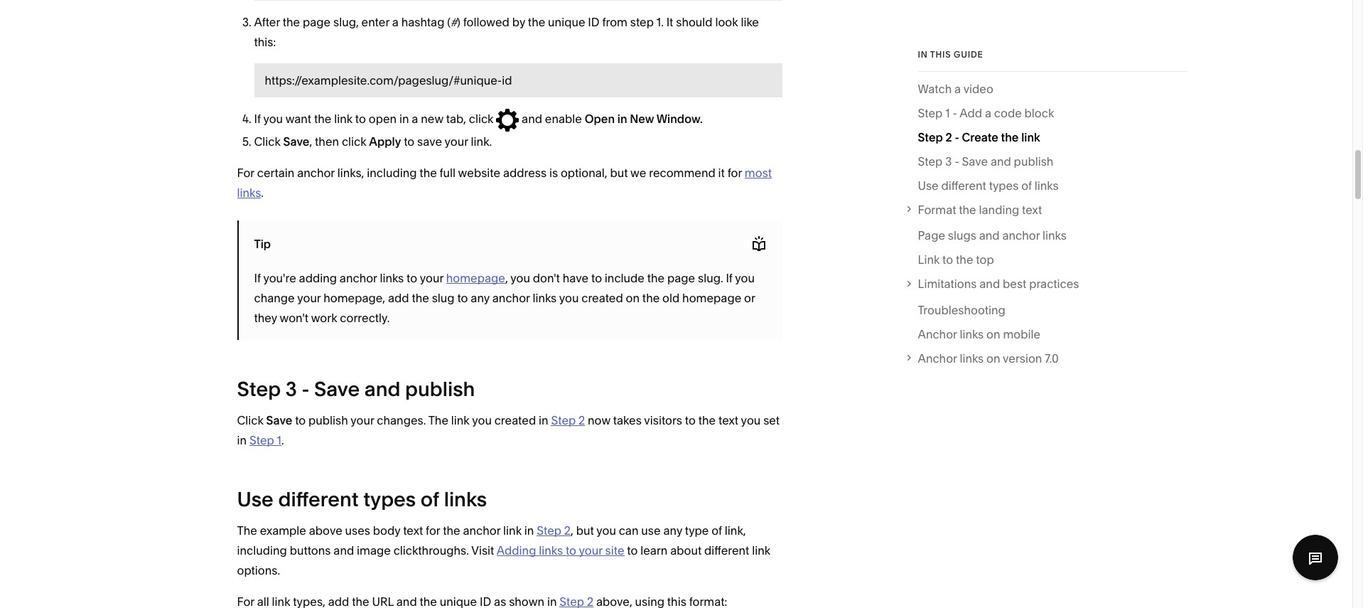 Task type: vqa. For each thing, say whether or not it's contained in the screenshot.
version
yes



Task type: describe. For each thing, give the bounding box(es) containing it.
0 vertical spatial step 3 - save and publish
[[918, 154, 1054, 169]]

now takes visitors to the text you set in
[[237, 413, 780, 447]]

this:
[[254, 35, 276, 49]]

anchor links on mobile link
[[918, 324, 1041, 348]]

most links link
[[237, 166, 772, 200]]

top
[[977, 253, 995, 267]]

enable
[[545, 112, 582, 126]]

text for now takes visitors to the text you set in
[[719, 413, 739, 427]]

anchor inside , you don't have to include the page slug. if you change your homepage, add the slug to any anchor links you created on the old homepage or they won't work correctly.
[[493, 291, 530, 305]]

the right add
[[412, 291, 429, 305]]

2 horizontal spatial of
[[1022, 178, 1033, 193]]

page slugs and anchor links
[[918, 229, 1067, 243]]

1 vertical spatial use
[[237, 487, 274, 511]]

hashtag
[[402, 15, 445, 29]]

practices
[[1030, 277, 1080, 291]]

your up slug
[[420, 271, 444, 285]]

1 vertical spatial different
[[278, 487, 359, 511]]

- for step 2 - create the link link
[[955, 130, 960, 144]]

0 horizontal spatial of
[[421, 487, 440, 511]]

new
[[630, 112, 654, 126]]

anchor links on version 7.0 link
[[918, 348, 1188, 368]]

links up add
[[380, 271, 404, 285]]

include
[[605, 271, 645, 285]]

if for if you want the link to open in a new tab, click
[[254, 112, 261, 126]]

different inside to learn about different link options.
[[705, 543, 750, 557]]

from
[[603, 15, 628, 29]]

above
[[309, 523, 343, 537]]

step 3 - save and publish link
[[918, 151, 1054, 176]]

the left full on the left of the page
[[420, 166, 437, 180]]

enter
[[362, 15, 390, 29]]

link,
[[725, 523, 746, 537]]

type
[[685, 523, 709, 537]]

best
[[1003, 277, 1027, 291]]

a right add
[[986, 106, 992, 120]]

optional,
[[561, 166, 608, 180]]

site
[[606, 543, 625, 557]]

links up , but you can use any type of link, including buttons and image clickthroughs. visit
[[444, 487, 487, 511]]

1 horizontal spatial for
[[728, 166, 742, 180]]

0 horizontal spatial .
[[261, 185, 264, 200]]

the gear icon image
[[497, 109, 519, 131]]

format the landing text button
[[904, 200, 1188, 220]]

the up then
[[314, 112, 332, 126]]

slug
[[432, 291, 455, 305]]

changes.
[[377, 413, 426, 427]]

for certain anchor links, including the full website address is optional, but we recommend it for
[[237, 166, 745, 180]]

adding
[[299, 271, 337, 285]]

0 vertical spatial step 2 link
[[551, 413, 585, 427]]

the inside now takes visitors to the text you set in
[[699, 413, 716, 427]]

if you're adding anchor links to your homepage
[[254, 271, 506, 285]]

links right adding
[[539, 543, 563, 557]]

in right open
[[400, 112, 409, 126]]

most links
[[237, 166, 772, 200]]

anchor links on mobile
[[918, 327, 1041, 341]]

) followed by the unique id from step 1. it should look like this:
[[254, 15, 759, 49]]

0 horizontal spatial the
[[237, 523, 257, 537]]

and enable open in new window.
[[519, 112, 703, 126]]

step 1 - add a code block link
[[918, 103, 1055, 127]]

then
[[315, 134, 339, 148]]

window.
[[657, 112, 703, 126]]

after the page slug, enter a hashtag ( #
[[254, 15, 457, 29]]

anchor for anchor links on mobile
[[918, 327, 958, 341]]

block
[[1025, 106, 1055, 120]]

format the landing text link
[[918, 200, 1188, 220]]

and right the gear icon
[[522, 112, 543, 126]]

a left video
[[955, 82, 962, 96]]

0 vertical spatial different
[[942, 178, 987, 193]]

1 horizontal spatial the
[[429, 413, 449, 427]]

address
[[503, 166, 547, 180]]

0 vertical spatial use different types of links
[[918, 178, 1059, 193]]

certain
[[257, 166, 295, 180]]

create
[[962, 130, 999, 144]]

mobile
[[1004, 327, 1041, 341]]

uses
[[345, 523, 370, 537]]

followed
[[463, 15, 510, 29]]

the inside step 2 - create the link link
[[1002, 130, 1019, 144]]

should
[[676, 15, 713, 29]]

version
[[1003, 351, 1043, 365]]

have
[[563, 271, 589, 285]]

about
[[671, 543, 702, 557]]

step 1 link
[[250, 433, 282, 447]]

1 vertical spatial step 2 link
[[537, 523, 571, 537]]

if for if you're adding anchor links to your homepage
[[254, 271, 261, 285]]

)
[[457, 15, 461, 29]]

watch a video link
[[918, 79, 994, 103]]

add
[[960, 106, 983, 120]]

text for the example above uses body text for the anchor link in step 2
[[403, 523, 423, 537]]

- for step 3 - save and publish link
[[955, 154, 960, 169]]

work
[[311, 311, 337, 325]]

7.0
[[1046, 351, 1059, 365]]

most
[[745, 166, 772, 180]]

save
[[418, 134, 442, 148]]

example
[[260, 523, 306, 537]]

1 vertical spatial for
[[426, 523, 440, 537]]

troubleshooting
[[918, 303, 1006, 317]]

recommend
[[649, 166, 716, 180]]

limitations and best practices button
[[904, 274, 1188, 294]]

in left 'new'
[[618, 112, 628, 126]]

the right after
[[283, 15, 300, 29]]

correctly.
[[340, 311, 390, 325]]

click for click save to publish your changes. the link you created in step 2
[[237, 413, 264, 427]]

- for step 1 - add a code block link
[[953, 106, 958, 120]]

to inside now takes visitors to the text you set in
[[685, 413, 696, 427]]

links up format the landing text "dropdown button"
[[1035, 178, 1059, 193]]

and up top
[[980, 229, 1000, 243]]

1 for -
[[946, 106, 951, 120]]

you're
[[263, 271, 296, 285]]

2 vertical spatial publish
[[309, 413, 348, 427]]

anchor up homepage,
[[340, 271, 377, 285]]

for
[[237, 166, 255, 180]]

link inside to learn about different link options.
[[753, 543, 771, 557]]

anchor down then
[[297, 166, 335, 180]]

any inside , but you can use any type of link, including buttons and image clickthroughs. visit
[[664, 523, 683, 537]]

2 for click save to publish your changes. the link you created in step 2
[[579, 413, 585, 427]]

1 vertical spatial step 3 - save and publish
[[237, 377, 475, 401]]

it
[[719, 166, 725, 180]]

0 horizontal spatial use different types of links
[[237, 487, 487, 511]]

1 for .
[[277, 433, 282, 447]]

1 vertical spatial 3
[[286, 377, 297, 401]]

visitors
[[645, 413, 683, 427]]

tab,
[[446, 112, 466, 126]]

on for anchor links on version 7.0
[[987, 351, 1001, 365]]

link to the top link
[[918, 250, 995, 274]]

0 horizontal spatial created
[[495, 413, 536, 427]]

anchor links on version 7.0 button
[[904, 348, 1188, 368]]

visit
[[472, 543, 494, 557]]

add
[[388, 291, 409, 305]]

of inside , but you can use any type of link, including buttons and image clickthroughs. visit
[[712, 523, 723, 537]]

and inside , but you can use any type of link, including buttons and image clickthroughs. visit
[[334, 543, 354, 557]]

set
[[764, 413, 780, 427]]

on inside , you don't have to include the page slug. if you change your homepage, add the slug to any anchor links you created on the old homepage or they won't work correctly.
[[626, 291, 640, 305]]

0 vertical spatial including
[[367, 166, 417, 180]]

apply
[[369, 134, 401, 148]]

video
[[964, 82, 994, 96]]

troubleshooting link
[[918, 300, 1006, 324]]

links inside , you don't have to include the page slug. if you change your homepage, add the slug to any anchor links you created on the old homepage or they won't work correctly.
[[533, 291, 557, 305]]

use different types of links link
[[918, 176, 1059, 200]]

code
[[995, 106, 1022, 120]]

homepage inside , you don't have to include the page slug. if you change your homepage, add the slug to any anchor links you created on the old homepage or they won't work correctly.
[[683, 291, 742, 305]]

anchor up visit
[[463, 523, 501, 537]]

use
[[642, 523, 661, 537]]

(
[[447, 15, 451, 29]]



Task type: locate. For each thing, give the bounding box(es) containing it.
different up above
[[278, 487, 359, 511]]

1 vertical spatial page
[[668, 271, 696, 285]]

, but you can use any type of link, including buttons and image clickthroughs. visit
[[237, 523, 746, 557]]

learn
[[641, 543, 668, 557]]

types up landing
[[990, 178, 1019, 193]]

your left the changes.
[[351, 413, 374, 427]]

1 horizontal spatial but
[[610, 166, 628, 180]]

1 horizontal spatial use different types of links
[[918, 178, 1059, 193]]

homepage link
[[446, 271, 506, 285]]

1 vertical spatial anchor
[[918, 351, 958, 365]]

if left you're
[[254, 271, 261, 285]]

2 vertical spatial on
[[987, 351, 1001, 365]]

2 vertical spatial 2
[[565, 523, 571, 537]]

, inside , you don't have to include the page slug. if you change your homepage, add the slug to any anchor links you created on the old homepage or they won't work correctly.
[[506, 271, 508, 285]]

to inside "link"
[[943, 253, 954, 267]]

0 horizontal spatial text
[[403, 523, 423, 537]]

click up "step 1" link
[[237, 413, 264, 427]]

links down don't
[[533, 291, 557, 305]]

and up the changes.
[[365, 377, 401, 401]]

1 horizontal spatial click
[[469, 112, 494, 126]]

0 vertical spatial types
[[990, 178, 1019, 193]]

by
[[513, 15, 526, 29]]

after
[[254, 15, 280, 29]]

1 horizontal spatial of
[[712, 523, 723, 537]]

step 1 .
[[250, 433, 284, 447]]

the right by
[[528, 15, 546, 29]]

your down tab, at the top
[[445, 134, 468, 148]]

https://examplesite.com/pageslug/#unique-
[[265, 73, 502, 87]]

click right then
[[342, 134, 367, 148]]

the inside "link to the top" "link"
[[957, 253, 974, 267]]

2 horizontal spatial ,
[[571, 523, 574, 537]]

1 horizontal spatial .
[[282, 433, 284, 447]]

slugs
[[949, 229, 977, 243]]

, left then
[[310, 134, 312, 148]]

1 horizontal spatial use
[[918, 178, 939, 193]]

0 vertical spatial on
[[626, 291, 640, 305]]

0 horizontal spatial 1
[[277, 433, 282, 447]]

1 vertical spatial 2
[[579, 413, 585, 427]]

1 vertical spatial click
[[342, 134, 367, 148]]

they
[[254, 311, 277, 325]]

links down troubleshooting link at the right of the page
[[960, 327, 984, 341]]

1 vertical spatial publish
[[405, 377, 475, 401]]

in left "step 1" link
[[237, 433, 247, 447]]

anchor down anchor links on mobile link
[[918, 351, 958, 365]]

links down anchor links on mobile link
[[960, 351, 984, 365]]

full
[[440, 166, 456, 180]]

the right visitors
[[699, 413, 716, 427]]

step
[[631, 15, 654, 29]]

1 vertical spatial ,
[[506, 271, 508, 285]]

, up "adding links to your site"
[[571, 523, 574, 537]]

adding links to your site
[[497, 543, 625, 557]]

1 horizontal spatial publish
[[405, 377, 475, 401]]

2 vertical spatial of
[[712, 523, 723, 537]]

links
[[1035, 178, 1059, 193], [237, 185, 261, 200], [1043, 229, 1067, 243], [380, 271, 404, 285], [533, 291, 557, 305], [960, 327, 984, 341], [960, 351, 984, 365], [444, 487, 487, 511], [539, 543, 563, 557]]

0 horizontal spatial click
[[342, 134, 367, 148]]

body
[[373, 523, 401, 537]]

of up format the landing text "dropdown button"
[[1022, 178, 1033, 193]]

page left the slug,
[[303, 15, 331, 29]]

, inside , but you can use any type of link, including buttons and image clickthroughs. visit
[[571, 523, 574, 537]]

any
[[471, 291, 490, 305], [664, 523, 683, 537]]

1 horizontal spatial step 3 - save and publish
[[918, 154, 1054, 169]]

any right use
[[664, 523, 683, 537]]

0 vertical spatial the
[[429, 413, 449, 427]]

1 horizontal spatial including
[[367, 166, 417, 180]]

now
[[588, 413, 611, 427]]

on for anchor links on mobile
[[987, 327, 1001, 341]]

1 vertical spatial created
[[495, 413, 536, 427]]

to learn about different link options.
[[237, 543, 771, 577]]

0 vertical spatial use
[[918, 178, 939, 193]]

0 horizontal spatial including
[[237, 543, 287, 557]]

0 vertical spatial of
[[1022, 178, 1033, 193]]

for up clickthroughs.
[[426, 523, 440, 537]]

, left don't
[[506, 271, 508, 285]]

, you don't have to include the page slug. if you change your homepage, add the slug to any anchor links you created on the old homepage or they won't work correctly.
[[254, 271, 756, 325]]

0 vertical spatial click
[[469, 112, 494, 126]]

different down link,
[[705, 543, 750, 557]]

1 horizontal spatial 2
[[579, 413, 585, 427]]

0 horizontal spatial 2
[[565, 523, 571, 537]]

page inside , you don't have to include the page slug. if you change your homepage, add the slug to any anchor links you created on the old homepage or they won't work correctly.
[[668, 271, 696, 285]]

click save , then click apply to save your link.
[[254, 134, 492, 148]]

0 horizontal spatial page
[[303, 15, 331, 29]]

1 horizontal spatial page
[[668, 271, 696, 285]]

https://examplesite.com/pageslug/#unique-id
[[265, 73, 512, 87]]

limitations and best practices
[[918, 277, 1080, 291]]

0 vertical spatial .
[[261, 185, 264, 200]]

id
[[588, 15, 600, 29]]

adding
[[497, 543, 537, 557]]

anchor down 'homepage' link
[[493, 291, 530, 305]]

on inside anchor links on mobile link
[[987, 327, 1001, 341]]

page
[[303, 15, 331, 29], [668, 271, 696, 285]]

0 vertical spatial click
[[254, 134, 281, 148]]

links inside most links
[[237, 185, 261, 200]]

2 up "adding links to your site"
[[565, 523, 571, 537]]

click
[[254, 134, 281, 148], [237, 413, 264, 427]]

1 horizontal spatial 3
[[946, 154, 952, 169]]

if right "slug."
[[726, 271, 733, 285]]

landing
[[980, 203, 1020, 217]]

you inside , but you can use any type of link, including buttons and image clickthroughs. visit
[[597, 523, 616, 537]]

step 2 link left now
[[551, 413, 585, 427]]

2 horizontal spatial 2
[[946, 130, 953, 144]]

types up body
[[363, 487, 416, 511]]

2 for the example above uses body text for the anchor link in step 2
[[565, 523, 571, 537]]

step 2 link up the adding links to your site link
[[537, 523, 571, 537]]

on up the anchor links on version 7.0
[[987, 327, 1001, 341]]

including inside , but you can use any type of link, including buttons and image clickthroughs. visit
[[237, 543, 287, 557]]

your inside , you don't have to include the page slug. if you change your homepage, add the slug to any anchor links you created on the old homepage or they won't work correctly.
[[297, 291, 321, 305]]

anchor for anchor links on version 7.0
[[918, 351, 958, 365]]

use different types of links up uses on the bottom of page
[[237, 487, 487, 511]]

want
[[286, 112, 312, 126]]

1 vertical spatial of
[[421, 487, 440, 511]]

1 vertical spatial types
[[363, 487, 416, 511]]

buttons
[[290, 543, 331, 557]]

0 vertical spatial publish
[[1015, 154, 1054, 169]]

homepage up slug
[[446, 271, 506, 285]]

1 vertical spatial including
[[237, 543, 287, 557]]

this
[[931, 49, 952, 60]]

image
[[357, 543, 391, 557]]

of up the example above uses body text for the anchor link in step 2
[[421, 487, 440, 511]]

0 horizontal spatial 3
[[286, 377, 297, 401]]

slug,
[[334, 15, 359, 29]]

homepage
[[446, 271, 506, 285], [683, 291, 742, 305]]

look
[[716, 15, 739, 29]]

page up old on the left of the page
[[668, 271, 696, 285]]

and inside dropdown button
[[980, 277, 1001, 291]]

you inside now takes visitors to the text you set in
[[741, 413, 761, 427]]

anchor down landing
[[1003, 229, 1041, 243]]

links,
[[338, 166, 364, 180]]

0 horizontal spatial for
[[426, 523, 440, 537]]

change
[[254, 291, 295, 305]]

0 horizontal spatial but
[[576, 523, 594, 537]]

format
[[918, 203, 957, 217]]

1 horizontal spatial created
[[582, 291, 623, 305]]

in left now
[[539, 413, 549, 427]]

use up 'example'
[[237, 487, 274, 511]]

1 vertical spatial any
[[664, 523, 683, 537]]

the example above uses body text for the anchor link in step 2
[[237, 523, 571, 537]]

1 vertical spatial text
[[719, 413, 739, 427]]

step 3 - save and publish up the changes.
[[237, 377, 475, 401]]

can
[[619, 523, 639, 537]]

0 vertical spatial text
[[1023, 203, 1043, 217]]

if left the want
[[254, 112, 261, 126]]

link
[[334, 112, 353, 126], [1022, 130, 1041, 144], [451, 413, 470, 427], [504, 523, 522, 537], [753, 543, 771, 557]]

1 vertical spatial but
[[576, 523, 594, 537]]

0 horizontal spatial ,
[[310, 134, 312, 148]]

use up format
[[918, 178, 939, 193]]

and up the use different types of links link
[[991, 154, 1012, 169]]

1 horizontal spatial text
[[719, 413, 739, 427]]

anchor down troubleshooting link at the right of the page
[[918, 327, 958, 341]]

to
[[355, 112, 366, 126], [404, 134, 415, 148], [943, 253, 954, 267], [407, 271, 418, 285], [592, 271, 602, 285], [458, 291, 468, 305], [295, 413, 306, 427], [685, 413, 696, 427], [566, 543, 577, 557], [627, 543, 638, 557]]

won't
[[280, 311, 309, 325]]

0 vertical spatial anchor
[[918, 327, 958, 341]]

old
[[663, 291, 680, 305]]

including
[[367, 166, 417, 180], [237, 543, 287, 557]]

if inside , you don't have to include the page slug. if you change your homepage, add the slug to any anchor links you created on the old homepage or they won't work correctly.
[[726, 271, 733, 285]]

0 vertical spatial created
[[582, 291, 623, 305]]

the left old on the left of the page
[[643, 291, 660, 305]]

the inside ) followed by the unique id from step 1. it should look like this:
[[528, 15, 546, 29]]

, for the example above uses body text for the anchor link in
[[571, 523, 574, 537]]

step
[[918, 106, 943, 120], [918, 130, 944, 144], [918, 154, 943, 169], [237, 377, 281, 401], [551, 413, 576, 427], [250, 433, 274, 447], [537, 523, 562, 537]]

1 horizontal spatial ,
[[506, 271, 508, 285]]

1 vertical spatial homepage
[[683, 291, 742, 305]]

any inside , you don't have to include the page slug. if you change your homepage, add the slug to any anchor links you created on the old homepage or they won't work correctly.
[[471, 291, 490, 305]]

but
[[610, 166, 628, 180], [576, 523, 594, 537]]

anchor
[[918, 327, 958, 341], [918, 351, 958, 365]]

link to the top
[[918, 253, 995, 267]]

use different types of links down step 3 - save and publish link
[[918, 178, 1059, 193]]

.
[[261, 185, 264, 200], [282, 433, 284, 447]]

text inside "dropdown button"
[[1023, 203, 1043, 217]]

0 horizontal spatial homepage
[[446, 271, 506, 285]]

2 vertical spatial ,
[[571, 523, 574, 537]]

adding links to your site link
[[497, 543, 625, 557]]

to inside to learn about different link options.
[[627, 543, 638, 557]]

step 2 - create the link
[[918, 130, 1041, 144]]

0 horizontal spatial step 3 - save and publish
[[237, 377, 475, 401]]

0 vertical spatial 2
[[946, 130, 953, 144]]

text left set
[[719, 413, 739, 427]]

0 horizontal spatial publish
[[309, 413, 348, 427]]

0 vertical spatial page
[[303, 15, 331, 29]]

-
[[953, 106, 958, 120], [955, 130, 960, 144], [955, 154, 960, 169], [302, 377, 310, 401]]

of left link,
[[712, 523, 723, 537]]

any down 'homepage' link
[[471, 291, 490, 305]]

0 vertical spatial 3
[[946, 154, 952, 169]]

in
[[918, 49, 928, 60]]

for right it
[[728, 166, 742, 180]]

step 2 - create the link link
[[918, 127, 1041, 151]]

but up the adding links to your site link
[[576, 523, 594, 537]]

text right landing
[[1023, 203, 1043, 217]]

but inside , but you can use any type of link, including buttons and image clickthroughs. visit
[[576, 523, 594, 537]]

3
[[946, 154, 952, 169], [286, 377, 297, 401]]

anchor inside dropdown button
[[918, 351, 958, 365]]

website
[[458, 166, 501, 180]]

1 horizontal spatial any
[[664, 523, 683, 537]]

links inside dropdown button
[[960, 351, 984, 365]]

including down apply on the top left of the page
[[367, 166, 417, 180]]

1 vertical spatial the
[[237, 523, 257, 537]]

the left top
[[957, 253, 974, 267]]

in inside now takes visitors to the text you set in
[[237, 433, 247, 447]]

but left we
[[610, 166, 628, 180]]

click for click save , then click apply to save your link.
[[254, 134, 281, 148]]

different
[[942, 178, 987, 193], [278, 487, 359, 511], [705, 543, 750, 557]]

0 vertical spatial ,
[[310, 134, 312, 148]]

1 vertical spatial click
[[237, 413, 264, 427]]

click
[[469, 112, 494, 126], [342, 134, 367, 148]]

0 vertical spatial 1
[[946, 106, 951, 120]]

in up adding
[[525, 523, 534, 537]]

page
[[918, 229, 946, 243]]

on inside anchor links on version 7.0 link
[[987, 351, 1001, 365]]

2 horizontal spatial different
[[942, 178, 987, 193]]

you
[[263, 112, 283, 126], [511, 271, 530, 285], [736, 271, 755, 285], [559, 291, 579, 305], [472, 413, 492, 427], [741, 413, 761, 427], [597, 523, 616, 537]]

0 horizontal spatial different
[[278, 487, 359, 511]]

, for if you're adding anchor links to your
[[506, 271, 508, 285]]

1 anchor from the top
[[918, 327, 958, 341]]

homepage down "slug."
[[683, 291, 742, 305]]

and down uses on the bottom of page
[[334, 543, 354, 557]]

0 vertical spatial any
[[471, 291, 490, 305]]

your left site
[[579, 543, 603, 557]]

including up options.
[[237, 543, 287, 557]]

1
[[946, 106, 951, 120], [277, 433, 282, 447]]

click up certain
[[254, 134, 281, 148]]

on down anchor links on mobile link
[[987, 351, 1001, 365]]

the down code
[[1002, 130, 1019, 144]]

unique
[[548, 15, 586, 29]]

step 3 - save and publish down step 2 - create the link link
[[918, 154, 1054, 169]]

the left 'example'
[[237, 523, 257, 537]]

id
[[502, 73, 512, 87]]

2 horizontal spatial text
[[1023, 203, 1043, 217]]

text inside now takes visitors to the text you set in
[[719, 413, 739, 427]]

types
[[990, 178, 1019, 193], [363, 487, 416, 511]]

the right the changes.
[[429, 413, 449, 427]]

1 vertical spatial use different types of links
[[237, 487, 487, 511]]

1.
[[657, 15, 664, 29]]

2 left create in the top right of the page
[[946, 130, 953, 144]]

0 vertical spatial but
[[610, 166, 628, 180]]

0 vertical spatial homepage
[[446, 271, 506, 285]]

the inside format the landing text link
[[960, 203, 977, 217]]

the up old on the left of the page
[[648, 271, 665, 285]]

takes
[[614, 413, 642, 427]]

1 vertical spatial 1
[[277, 433, 282, 447]]

created inside , you don't have to include the page slug. if you change your homepage, add the slug to any anchor links you created on the old homepage or they won't work correctly.
[[582, 291, 623, 305]]

0 horizontal spatial use
[[237, 487, 274, 511]]

a right enter on the left of the page
[[392, 15, 399, 29]]

1 horizontal spatial different
[[705, 543, 750, 557]]

step 3 - save and publish
[[918, 154, 1054, 169], [237, 377, 475, 401]]

or
[[745, 291, 756, 305]]

links down for
[[237, 185, 261, 200]]

a left new
[[412, 112, 418, 126]]

1 horizontal spatial homepage
[[683, 291, 742, 305]]

watch a video
[[918, 82, 994, 96]]

we
[[631, 166, 647, 180]]

save
[[283, 134, 310, 148], [962, 154, 989, 169], [314, 377, 360, 401], [266, 413, 293, 427]]

open
[[369, 112, 397, 126]]

click up 'link.'
[[469, 112, 494, 126]]

the up clickthroughs.
[[443, 523, 461, 537]]

on down 'include'
[[626, 291, 640, 305]]

text right body
[[403, 523, 423, 537]]

1 horizontal spatial 1
[[946, 106, 951, 120]]

1 vertical spatial .
[[282, 433, 284, 447]]

2
[[946, 130, 953, 144], [579, 413, 585, 427], [565, 523, 571, 537]]

links down format the landing text link
[[1043, 229, 1067, 243]]

2 vertical spatial text
[[403, 523, 423, 537]]

open
[[585, 112, 615, 126]]

different up format the landing text
[[942, 178, 987, 193]]

2 horizontal spatial publish
[[1015, 154, 1054, 169]]

and down top
[[980, 277, 1001, 291]]

2 left now
[[579, 413, 585, 427]]

your down 'adding' at top
[[297, 291, 321, 305]]

options.
[[237, 563, 280, 577]]

2 anchor from the top
[[918, 351, 958, 365]]

0 vertical spatial for
[[728, 166, 742, 180]]

the up slugs
[[960, 203, 977, 217]]



